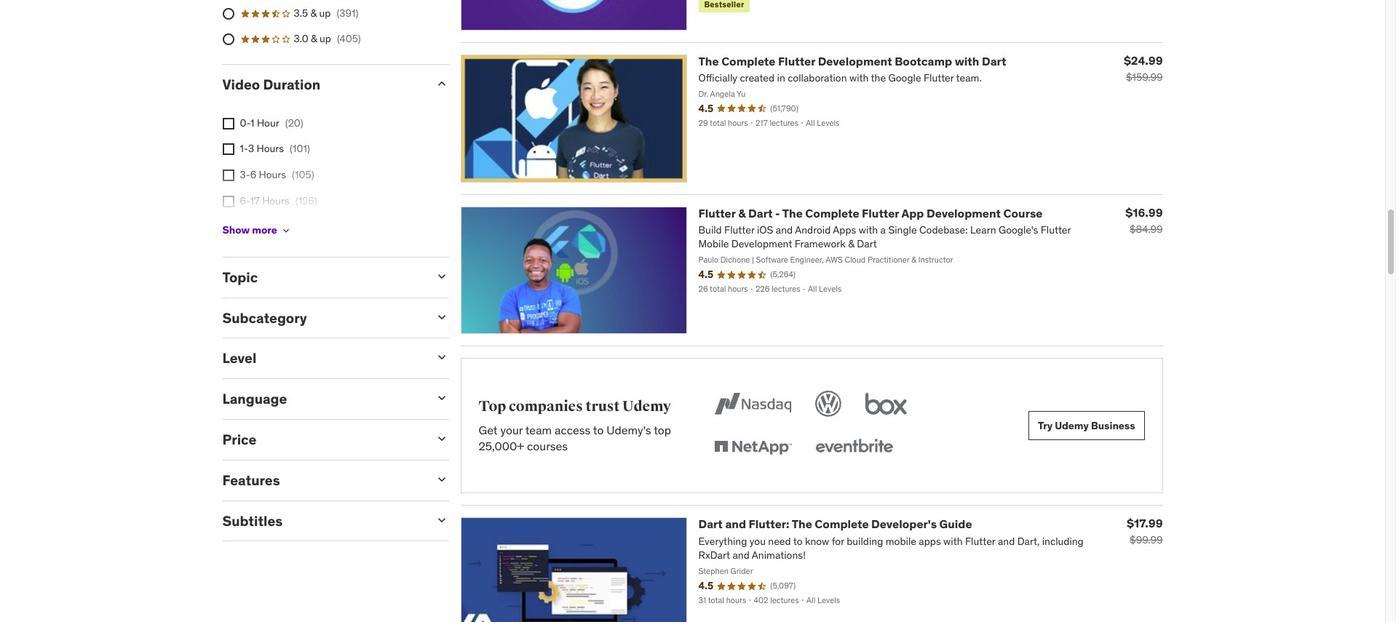 Task type: vqa. For each thing, say whether or not it's contained in the screenshot.
"Teach on Udemy" link
no



Task type: describe. For each thing, give the bounding box(es) containing it.
netapp image
[[712, 432, 795, 464]]

get
[[479, 423, 498, 437]]

subcategory
[[222, 309, 307, 327]]

3
[[248, 142, 254, 155]]

(105)
[[292, 168, 314, 181]]

0 vertical spatial the
[[699, 54, 719, 68]]

video duration
[[222, 76, 321, 93]]

subtitles
[[222, 512, 283, 530]]

(20)
[[285, 116, 304, 130]]

features
[[222, 472, 280, 489]]

subtitles button
[[222, 512, 423, 530]]

0 vertical spatial dart
[[982, 54, 1007, 68]]

features button
[[222, 472, 423, 489]]

17+
[[240, 220, 256, 233]]

$159.99
[[1126, 70, 1163, 84]]

0 vertical spatial xsmall image
[[222, 170, 234, 181]]

level
[[222, 350, 257, 367]]

3-
[[240, 168, 250, 181]]

top
[[479, 398, 506, 416]]

xsmall image for 6-
[[222, 196, 234, 207]]

team
[[526, 423, 552, 437]]

show more button
[[222, 216, 292, 245]]

$24.99
[[1124, 53, 1163, 68]]

2 vertical spatial the
[[792, 517, 812, 532]]

nasdaq image
[[712, 388, 795, 420]]

$24.99 $159.99
[[1124, 53, 1163, 84]]

3.5
[[294, 6, 308, 20]]

hour
[[257, 116, 279, 130]]

business
[[1091, 419, 1136, 432]]

top
[[654, 423, 671, 437]]

companies
[[509, 398, 583, 416]]

developer's
[[872, 517, 937, 532]]

1 horizontal spatial udemy
[[1055, 419, 1089, 432]]

duration
[[263, 76, 321, 93]]

6-
[[240, 194, 250, 207]]

language
[[222, 390, 287, 408]]

(101)
[[290, 142, 310, 155]]

$17.99 $99.99
[[1127, 516, 1163, 547]]

0-
[[240, 116, 251, 130]]

$16.99
[[1126, 205, 1163, 220]]

(405)
[[337, 32, 361, 45]]

volkswagen image
[[813, 388, 845, 420]]

xsmall image for 1-
[[222, 144, 234, 155]]

17
[[250, 194, 260, 207]]

hours right the 17+
[[258, 220, 286, 233]]

xsmall image for 0-
[[222, 118, 234, 130]]

and
[[726, 517, 746, 532]]

price
[[222, 431, 257, 449]]

xsmall image inside show more button
[[280, 225, 292, 237]]

flutter:
[[749, 517, 790, 532]]

hours for 1-3 hours
[[257, 142, 284, 155]]

the complete flutter development bootcamp with dart link
[[699, 54, 1007, 68]]

flutter & dart - the complete flutter app development course
[[699, 206, 1043, 220]]

$17.99
[[1127, 516, 1163, 531]]

1-
[[240, 142, 248, 155]]

topic button
[[222, 269, 423, 286]]

$16.99 $84.99
[[1126, 205, 1163, 236]]

25,000+
[[479, 439, 524, 454]]

& for 3.5
[[311, 6, 317, 20]]

0 horizontal spatial flutter
[[699, 206, 736, 220]]

small image for subcategory
[[434, 310, 449, 325]]

hours for 6-17 hours
[[262, 194, 290, 207]]

small image for topic
[[434, 269, 449, 284]]

(391)
[[337, 6, 359, 20]]

course
[[1004, 206, 1043, 220]]



Task type: locate. For each thing, give the bounding box(es) containing it.
small image for video duration
[[434, 77, 449, 91]]

2 small image from the top
[[434, 432, 449, 446]]

dart right with
[[982, 54, 1007, 68]]

topic
[[222, 269, 258, 286]]

small image left top
[[434, 391, 449, 406]]

up left (391)
[[319, 6, 331, 20]]

subcategory button
[[222, 309, 423, 327]]

1 small image from the top
[[434, 77, 449, 91]]

3 small image from the top
[[434, 310, 449, 325]]

xsmall image
[[222, 170, 234, 181], [280, 225, 292, 237]]

$99.99
[[1130, 534, 1163, 547]]

2 vertical spatial xsmall image
[[222, 196, 234, 207]]

3.0
[[294, 32, 308, 45]]

with
[[955, 54, 980, 68]]

6-17 hours (126)
[[240, 194, 317, 207]]

3.5 & up (391)
[[294, 6, 359, 20]]

price button
[[222, 431, 423, 449]]

dart
[[982, 54, 1007, 68], [749, 206, 773, 220], [699, 517, 723, 532]]

0 vertical spatial udemy
[[623, 398, 671, 416]]

1-3 hours (101)
[[240, 142, 310, 155]]

2 xsmall image from the top
[[222, 144, 234, 155]]

hours right 3
[[257, 142, 284, 155]]

guide
[[940, 517, 972, 532]]

0-1 hour (20)
[[240, 116, 304, 130]]

1 vertical spatial &
[[311, 32, 317, 45]]

try
[[1038, 419, 1053, 432]]

app
[[902, 206, 924, 220]]

xsmall image left 3-
[[222, 170, 234, 181]]

udemy's
[[607, 423, 651, 437]]

4 small image from the top
[[434, 351, 449, 365]]

up left (405)
[[320, 32, 331, 45]]

small image for subtitles
[[434, 513, 449, 528]]

3.0 & up (405)
[[294, 32, 361, 45]]

2 vertical spatial dart
[[699, 517, 723, 532]]

level button
[[222, 350, 423, 367]]

courses
[[527, 439, 568, 454]]

top companies trust udemy get your team access to udemy's top 25,000+ courses
[[479, 398, 671, 454]]

development right app at the right of the page
[[927, 206, 1001, 220]]

hours
[[257, 142, 284, 155], [259, 168, 286, 181], [262, 194, 290, 207], [258, 220, 286, 233]]

development left 'bootcamp'
[[818, 54, 892, 68]]

3 xsmall image from the top
[[222, 196, 234, 207]]

1 horizontal spatial flutter
[[778, 54, 816, 68]]

1 horizontal spatial xsmall image
[[280, 225, 292, 237]]

dart and flutter: the complete developer's guide
[[699, 517, 972, 532]]

small image for level
[[434, 351, 449, 365]]

1 horizontal spatial development
[[927, 206, 1001, 220]]

development
[[818, 54, 892, 68], [927, 206, 1001, 220]]

1 vertical spatial dart
[[749, 206, 773, 220]]

2 horizontal spatial dart
[[982, 54, 1007, 68]]

6 small image from the top
[[434, 513, 449, 528]]

& left the "-"
[[738, 206, 746, 220]]

flutter & dart - the complete flutter app development course link
[[699, 206, 1043, 220]]

1 vertical spatial small image
[[434, 432, 449, 446]]

2 vertical spatial complete
[[815, 517, 869, 532]]

small image for features
[[434, 472, 449, 487]]

1 vertical spatial up
[[320, 32, 331, 45]]

show more
[[222, 224, 277, 237]]

& for 3.0
[[311, 32, 317, 45]]

5 small image from the top
[[434, 472, 449, 487]]

-
[[775, 206, 780, 220]]

xsmall image
[[222, 118, 234, 130], [222, 144, 234, 155], [222, 196, 234, 207]]

small image
[[434, 391, 449, 406], [434, 432, 449, 446]]

eventbrite image
[[813, 432, 897, 464]]

the
[[699, 54, 719, 68], [783, 206, 803, 220], [792, 517, 812, 532]]

xsmall image left 0-
[[222, 118, 234, 130]]

dart and flutter: the complete developer's guide link
[[699, 517, 972, 532]]

small image
[[434, 77, 449, 91], [434, 269, 449, 284], [434, 310, 449, 325], [434, 351, 449, 365], [434, 472, 449, 487], [434, 513, 449, 528]]

0 horizontal spatial dart
[[699, 517, 723, 532]]

up for 3.0 & up
[[320, 32, 331, 45]]

(126)
[[295, 194, 317, 207]]

dart left and
[[699, 517, 723, 532]]

xsmall image left 1-
[[222, 144, 234, 155]]

0 vertical spatial small image
[[434, 391, 449, 406]]

trust
[[586, 398, 620, 416]]

the complete flutter development bootcamp with dart
[[699, 54, 1007, 68]]

0 horizontal spatial development
[[818, 54, 892, 68]]

1
[[251, 116, 255, 130]]

1 vertical spatial the
[[783, 206, 803, 220]]

0 vertical spatial xsmall image
[[222, 118, 234, 130]]

hours right 17
[[262, 194, 290, 207]]

0 vertical spatial development
[[818, 54, 892, 68]]

3-6 hours (105)
[[240, 168, 314, 181]]

2 horizontal spatial flutter
[[862, 206, 899, 220]]

show
[[222, 224, 250, 237]]

$84.99
[[1130, 222, 1163, 236]]

1 horizontal spatial dart
[[749, 206, 773, 220]]

up
[[319, 6, 331, 20], [320, 32, 331, 45]]

1 xsmall image from the top
[[222, 118, 234, 130]]

to
[[593, 423, 604, 437]]

small image for price
[[434, 432, 449, 446]]

1 vertical spatial udemy
[[1055, 419, 1089, 432]]

box image
[[862, 388, 911, 420]]

6
[[250, 168, 256, 181]]

1 vertical spatial development
[[927, 206, 1001, 220]]

udemy inside top companies trust udemy get your team access to udemy's top 25,000+ courses
[[623, 398, 671, 416]]

video
[[222, 76, 260, 93]]

1 small image from the top
[[434, 391, 449, 406]]

xsmall image left 6-
[[222, 196, 234, 207]]

up for 3.5 & up
[[319, 6, 331, 20]]

0 horizontal spatial xsmall image
[[222, 170, 234, 181]]

0 horizontal spatial udemy
[[623, 398, 671, 416]]

& for flutter
[[738, 206, 746, 220]]

1 vertical spatial complete
[[806, 206, 860, 220]]

small image for language
[[434, 391, 449, 406]]

0 vertical spatial up
[[319, 6, 331, 20]]

bootcamp
[[895, 54, 952, 68]]

xsmall image right more
[[280, 225, 292, 237]]

small image left get
[[434, 432, 449, 446]]

udemy
[[623, 398, 671, 416], [1055, 419, 1089, 432]]

dart left the "-"
[[749, 206, 773, 220]]

language button
[[222, 390, 423, 408]]

flutter
[[778, 54, 816, 68], [699, 206, 736, 220], [862, 206, 899, 220]]

more
[[252, 224, 277, 237]]

0 vertical spatial complete
[[722, 54, 776, 68]]

& right 3.5
[[311, 6, 317, 20]]

1 vertical spatial xsmall image
[[222, 144, 234, 155]]

complete
[[722, 54, 776, 68], [806, 206, 860, 220], [815, 517, 869, 532]]

try udemy business
[[1038, 419, 1136, 432]]

udemy up top
[[623, 398, 671, 416]]

hours right 6
[[259, 168, 286, 181]]

&
[[311, 6, 317, 20], [311, 32, 317, 45], [738, 206, 746, 220]]

0 vertical spatial &
[[311, 6, 317, 20]]

2 vertical spatial &
[[738, 206, 746, 220]]

1 vertical spatial xsmall image
[[280, 225, 292, 237]]

video duration button
[[222, 76, 423, 93]]

your
[[501, 423, 523, 437]]

2 small image from the top
[[434, 269, 449, 284]]

hours for 3-6 hours
[[259, 168, 286, 181]]

access
[[555, 423, 591, 437]]

17+ hours
[[240, 220, 286, 233]]

try udemy business link
[[1029, 412, 1145, 441]]

& right 3.0
[[311, 32, 317, 45]]

udemy right "try"
[[1055, 419, 1089, 432]]



